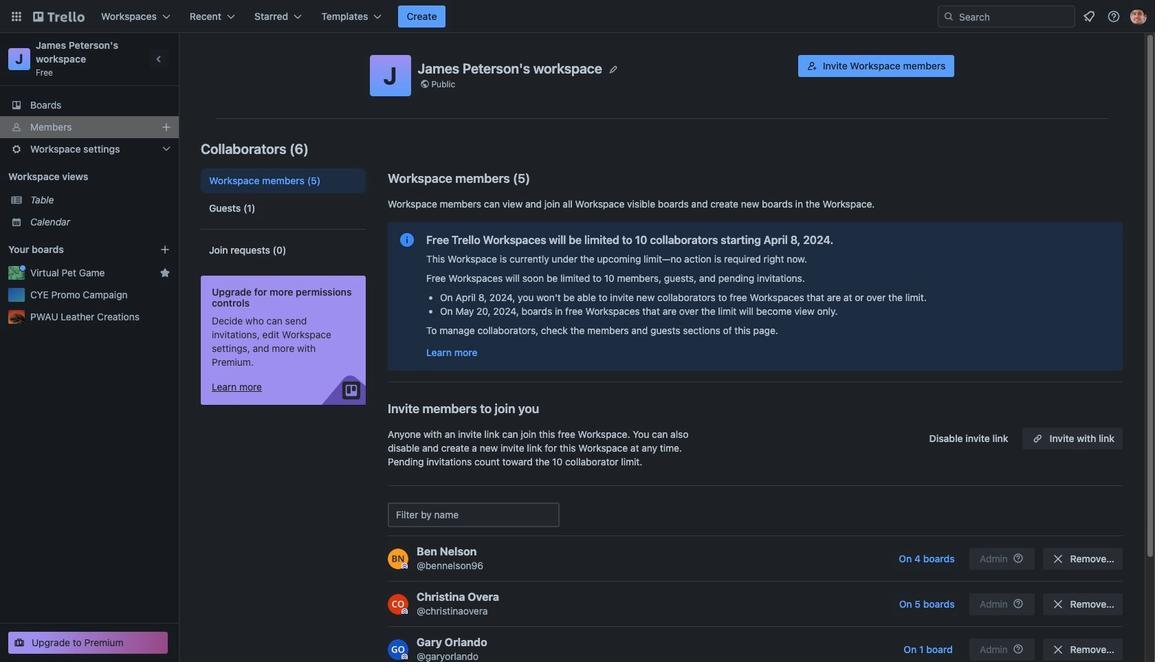 Task type: vqa. For each thing, say whether or not it's contained in the screenshot.
the top This member is an admin of this Workspace. icon
yes



Task type: describe. For each thing, give the bounding box(es) containing it.
Filter by name text field
[[388, 503, 560, 527]]

primary element
[[0, 0, 1155, 33]]

this member is an admin of this workspace. image for christina overa (christinaovera) icon
[[402, 608, 408, 614]]

Search field
[[938, 6, 1075, 28]]

workspace navigation collapse icon image
[[150, 50, 169, 69]]

this member is an admin of this workspace. image for ben nelson (bennelson96) image
[[402, 563, 408, 569]]

search image
[[943, 11, 954, 22]]

james peterson (jamespeterson93) image
[[1130, 8, 1147, 25]]

christina overa (christinaovera) image
[[388, 594, 408, 614]]

this member is an admin of this workspace. image
[[402, 654, 408, 660]]

open information menu image
[[1107, 10, 1121, 23]]

ben nelson (bennelson96) image
[[388, 548, 408, 569]]

back to home image
[[33, 6, 85, 28]]



Task type: locate. For each thing, give the bounding box(es) containing it.
this member is an admin of this workspace. image up gary orlando (garyorlando) "icon"
[[402, 608, 408, 614]]

this member is an admin of this workspace. image up christina overa (christinaovera) icon
[[402, 563, 408, 569]]

this member is an admin of this workspace. image
[[402, 563, 408, 569], [402, 608, 408, 614]]

1 vertical spatial this member is an admin of this workspace. image
[[402, 608, 408, 614]]

2 this member is an admin of this workspace. image from the top
[[402, 608, 408, 614]]

0 notifications image
[[1081, 8, 1097, 25]]

starred icon image
[[160, 267, 171, 278]]

0 vertical spatial this member is an admin of this workspace. image
[[402, 563, 408, 569]]

gary orlando (garyorlando) image
[[388, 639, 408, 660]]

1 this member is an admin of this workspace. image from the top
[[402, 563, 408, 569]]

your boards with 3 items element
[[8, 241, 139, 258]]

add board image
[[160, 244, 171, 255]]



